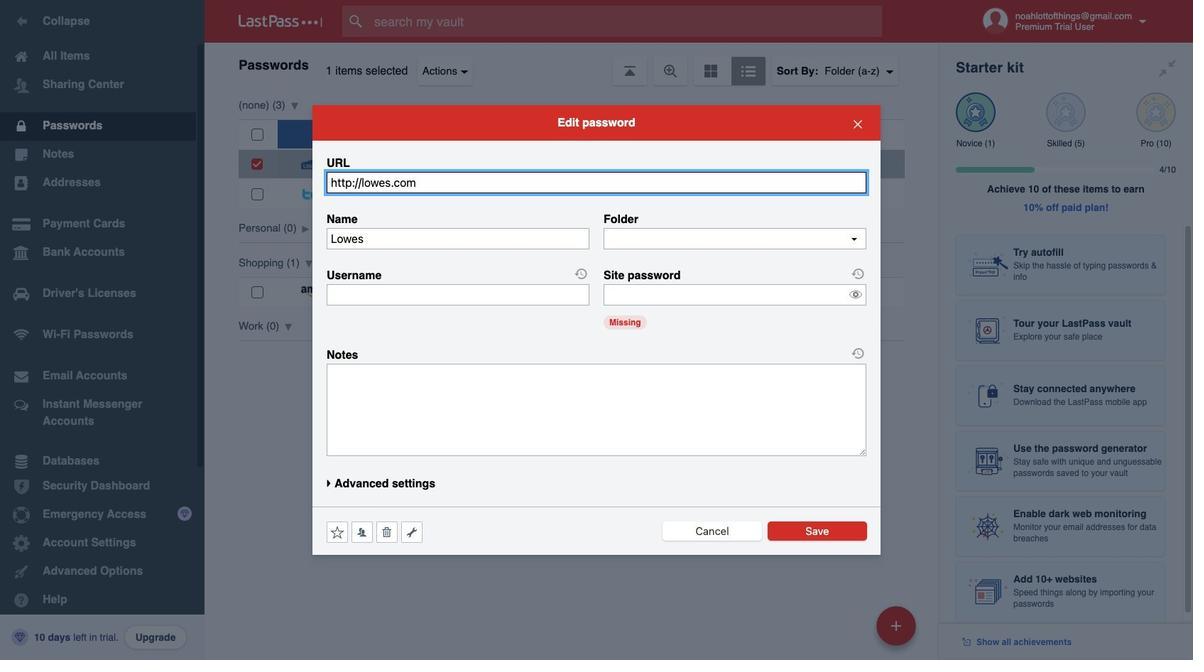 Task type: vqa. For each thing, say whether or not it's contained in the screenshot.
Search search box
yes



Task type: locate. For each thing, give the bounding box(es) containing it.
None text field
[[604, 228, 867, 249]]

None password field
[[604, 284, 867, 305]]

None field
[[327, 172, 867, 193], [327, 228, 590, 249], [327, 284, 590, 305], [327, 172, 867, 193], [327, 228, 590, 249], [327, 284, 590, 305]]

new item navigation
[[872, 602, 925, 660]]

lastpass image
[[239, 15, 323, 28]]

search my vault text field
[[342, 6, 910, 37]]



Task type: describe. For each thing, give the bounding box(es) containing it.
vault options navigation
[[205, 43, 939, 85]]

new item image
[[892, 621, 902, 631]]

Search search field
[[342, 6, 910, 37]]

main navigation navigation
[[0, 0, 205, 660]]



